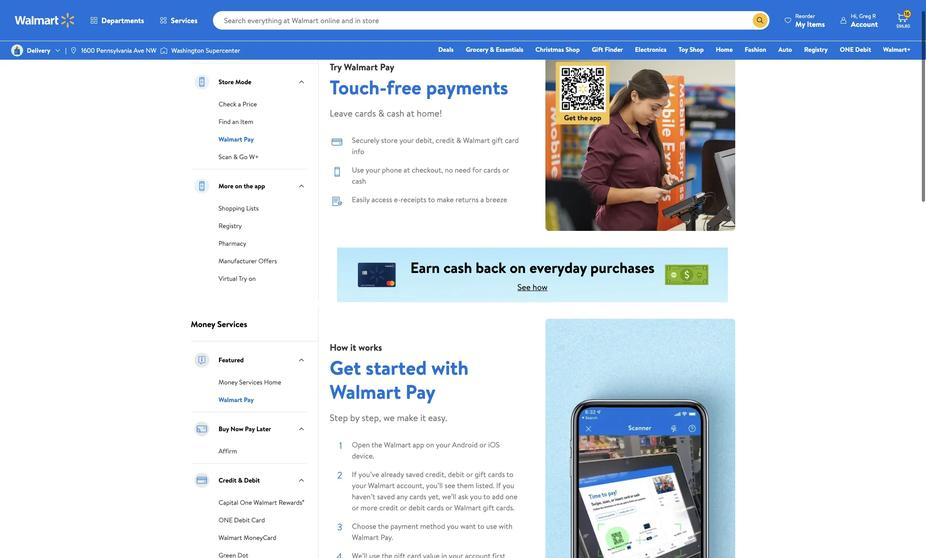 Task type: vqa. For each thing, say whether or not it's contained in the screenshot.
the left Saved
yes



Task type: describe. For each thing, give the bounding box(es) containing it.
cards right leave
[[355, 107, 376, 120]]

services for money services home
[[239, 378, 263, 387]]

money for money services home
[[219, 378, 238, 387]]

1 horizontal spatial registry
[[805, 45, 828, 54]]

payments
[[426, 74, 509, 101]]

credit
[[219, 476, 237, 486]]

get
[[330, 354, 361, 382]]

find
[[219, 117, 231, 126]]

& for grocery & essentials
[[490, 45, 495, 54]]

walmart pay for first the walmart pay link from the top
[[219, 135, 254, 144]]

affirm link
[[219, 446, 237, 456]]

works
[[359, 341, 382, 354]]

1 horizontal spatial registry link
[[801, 44, 833, 55]]

washington
[[171, 46, 204, 55]]

0 vertical spatial if
[[352, 470, 357, 480]]

ave
[[134, 46, 144, 55]]

how it works get started with walmart pay
[[330, 341, 469, 406]]

one for one debit
[[840, 45, 854, 54]]

how
[[330, 341, 348, 354]]

credit & debit image
[[193, 472, 211, 490]]

1 vertical spatial if
[[497, 481, 501, 491]]

easily access e-receipts to make returns a breeze
[[352, 195, 508, 205]]

app for walmart
[[413, 440, 425, 450]]

see
[[445, 481, 456, 491]]

0 horizontal spatial try
[[239, 274, 247, 284]]

deals link
[[434, 44, 458, 55]]

16
[[905, 10, 910, 18]]

money services home
[[219, 378, 281, 387]]

use
[[487, 522, 497, 532]]

walmart+ link
[[880, 44, 916, 55]]

nw
[[146, 46, 157, 55]]

or left more
[[352, 503, 359, 513]]

to left add
[[484, 492, 491, 502]]

shop for christmas shop
[[566, 45, 580, 54]]

cards down yet,
[[427, 503, 444, 513]]

your inside 'open the walmart app on your android or ios device.'
[[436, 440, 451, 450]]

we'll
[[442, 492, 457, 502]]

pharmacy link
[[219, 238, 247, 248]]

pay down item
[[244, 135, 254, 144]]

credit,
[[426, 470, 446, 480]]

walmart app features
[[191, 40, 272, 52]]

essentials
[[496, 45, 524, 54]]

purchases
[[591, 258, 655, 278]]

shopping
[[219, 204, 245, 213]]

walmart image
[[15, 13, 75, 28]]

walmart up card
[[254, 499, 277, 508]]

to right receipts
[[428, 195, 435, 205]]

gift for or
[[475, 470, 486, 480]]

listed.
[[476, 481, 495, 491]]

grocery & essentials link
[[462, 44, 528, 55]]

buy
[[219, 425, 229, 434]]

use your phone at checkout, no need for cards or cash
[[352, 165, 510, 186]]

manufacturer offers link
[[219, 256, 277, 266]]

1600
[[81, 46, 95, 55]]

you'll
[[426, 481, 443, 491]]

check a price link
[[219, 99, 257, 109]]

walmart app features. image
[[193, 177, 211, 196]]

back
[[476, 258, 506, 278]]

step,
[[362, 412, 381, 424]]

at inside use your phone at checkout, no need for cards or cash
[[404, 165, 410, 175]]

offers
[[259, 257, 277, 266]]

app
[[223, 40, 238, 52]]

or inside use your phone at checkout, no need for cards or cash
[[503, 165, 510, 175]]

deals
[[439, 45, 454, 54]]

departments
[[101, 15, 144, 25]]

electronics link
[[631, 44, 671, 55]]

one for one debit card
[[219, 516, 233, 525]]

easily
[[352, 195, 370, 205]]

leave cards & cash at home!
[[330, 107, 442, 120]]

delivery
[[27, 46, 50, 55]]

your inside if you've already saved credit, debit or gift cards to your walmart account, you'll see them listed. if you haven't saved any cards yet, we'll ask you to add one or more credit or debit cards or walmart gift cards.
[[352, 481, 367, 491]]

walmart inside 'open the walmart app on your android or ios device.'
[[384, 440, 411, 450]]

e-
[[394, 195, 401, 205]]

2 horizontal spatial you
[[503, 481, 515, 491]]

hi, greg r account
[[852, 12, 879, 29]]

featured
[[219, 356, 244, 365]]

the for open
[[372, 440, 382, 450]]

moneycard
[[244, 534, 277, 543]]

departments button
[[82, 9, 152, 32]]

pay.
[[381, 533, 394, 543]]

1 vertical spatial make
[[397, 412, 418, 424]]

on inside virtual try on link
[[249, 274, 256, 284]]

yet,
[[429, 492, 441, 502]]

pharmacy
[[219, 239, 247, 248]]

one debit card link
[[219, 515, 265, 525]]

use your phone at checkout, no need for cards or cash. image
[[330, 164, 345, 179]]

item
[[241, 117, 253, 126]]

receipts
[[401, 195, 427, 205]]

securely store your debit, credit and walmart gift card info. image
[[330, 135, 345, 150]]

 image for 1600 pennsylvania ave nw
[[70, 47, 78, 54]]

1 horizontal spatial home
[[716, 45, 733, 54]]

0 vertical spatial at
[[407, 107, 415, 120]]

your inside use your phone at checkout, no need for cards or cash
[[366, 165, 380, 175]]

buy now pay later
[[219, 425, 271, 434]]

greg
[[860, 12, 872, 20]]

it inside how it works get started with walmart pay
[[351, 341, 357, 354]]

supercenter
[[206, 46, 240, 55]]

0 vertical spatial debit
[[448, 470, 465, 480]]

try inside try walmart pay touch-free payments
[[330, 61, 342, 73]]

& for scan & go w+
[[234, 152, 238, 162]]

manufacturer offers
[[219, 257, 277, 266]]

1 horizontal spatial make
[[437, 195, 454, 205]]

to inside choose the payment method you want to use with walmart pay.
[[478, 522, 485, 532]]

christmas
[[536, 45, 564, 54]]

gift finder
[[592, 45, 623, 54]]

walmart down already
[[368, 481, 395, 491]]

pennsylvania
[[96, 46, 132, 55]]

scan & go w+
[[219, 152, 259, 162]]

manufacturer
[[219, 257, 257, 266]]

one
[[240, 499, 252, 508]]

home link
[[712, 44, 737, 55]]

items
[[808, 19, 826, 29]]

search icon image
[[757, 17, 764, 24]]

pay inside try walmart pay touch-free payments
[[380, 61, 395, 73]]

choose the payment method you want to use with walmart pay. image
[[330, 521, 345, 536]]

to up one
[[507, 470, 514, 480]]

money services home link
[[219, 377, 281, 387]]

use
[[352, 165, 364, 175]]

w+
[[249, 152, 259, 162]]

add
[[492, 492, 504, 502]]

card
[[252, 516, 265, 525]]

featured image
[[193, 351, 211, 370]]

toy
[[679, 45, 688, 54]]

cards inside use your phone at checkout, no need for cards or cash
[[484, 165, 501, 175]]

more on the app
[[219, 182, 265, 191]]

walmart pay for 1st the walmart pay link from the bottom
[[219, 396, 254, 405]]

credit inside the securely store your debit, credit & walmart gift card info
[[436, 135, 455, 145]]

walmart inside choose the payment method you want to use with walmart pay.
[[352, 533, 379, 543]]

1 horizontal spatial saved
[[406, 470, 424, 480]]

2 vertical spatial gift
[[483, 503, 495, 513]]

if you've already saved credit, debit or gift cards to your walmart account, you'll see them listed. image
[[330, 469, 345, 484]]

cash inside the earn cash back on everyday purchases see how
[[444, 258, 472, 278]]

affirm
[[219, 447, 237, 456]]

price
[[243, 100, 257, 109]]

grocery & essentials
[[466, 45, 524, 54]]

your inside the securely store your debit, credit & walmart gift card info
[[400, 135, 414, 145]]

free
[[387, 74, 422, 101]]

fashion
[[745, 45, 767, 54]]

pay inside how it works get started with walmart pay
[[406, 379, 436, 406]]

capital one walmart rewards®
[[219, 499, 305, 508]]



Task type: locate. For each thing, give the bounding box(es) containing it.
later
[[257, 425, 271, 434]]

gift down add
[[483, 503, 495, 513]]

0 horizontal spatial registry
[[219, 221, 242, 231]]

with inside how it works get started with walmart pay
[[432, 354, 469, 382]]

cards
[[355, 107, 376, 120], [484, 165, 501, 175], [488, 470, 505, 480], [410, 492, 427, 502], [427, 503, 444, 513]]

credit right debit,
[[436, 135, 455, 145]]

app inside 'open the walmart app on your android or ios device.'
[[413, 440, 425, 450]]

1 horizontal spatial credit
[[436, 135, 455, 145]]

0 horizontal spatial app
[[255, 182, 265, 191]]

& for credit & debit
[[238, 476, 243, 486]]

cards up 'listed.'
[[488, 470, 505, 480]]

1 horizontal spatial shop
[[690, 45, 704, 54]]

with inside choose the payment method you want to use with walmart pay.
[[499, 522, 513, 532]]

services up washington
[[171, 15, 198, 25]]

1 horizontal spatial debit
[[448, 470, 465, 480]]

the inside choose the payment method you want to use with walmart pay.
[[378, 522, 389, 532]]

the for choose
[[378, 522, 389, 532]]

or down we'll
[[446, 503, 453, 513]]

easily access e-receipts to make returns a breeze. image
[[330, 194, 345, 209]]

shop for toy shop
[[690, 45, 704, 54]]

registry down the items
[[805, 45, 828, 54]]

 image
[[160, 46, 168, 55], [70, 47, 78, 54]]

walmart down "we"
[[384, 440, 411, 450]]

0 horizontal spatial with
[[432, 354, 469, 382]]

0 vertical spatial home
[[716, 45, 733, 54]]

we'll use the gift card value in your account first unless you switch this option to "off." image
[[330, 551, 345, 559]]

touch-
[[330, 74, 387, 101]]

walmart moneycard
[[219, 534, 277, 543]]

if left you've
[[352, 470, 357, 480]]

1 vertical spatial at
[[404, 165, 410, 175]]

& right grocery
[[490, 45, 495, 54]]

gift inside the securely store your debit, credit & walmart gift card info
[[492, 135, 503, 145]]

walmart inside the securely store your debit, credit & walmart gift card info
[[463, 135, 490, 145]]

debit for one debit
[[856, 45, 872, 54]]

scan
[[219, 152, 232, 162]]

1 vertical spatial registry link
[[219, 221, 242, 231]]

ask
[[458, 492, 469, 502]]

pay right now
[[245, 425, 255, 434]]

debit up payment
[[409, 503, 425, 513]]

my
[[796, 19, 806, 29]]

cash inside use your phone at checkout, no need for cards or cash
[[352, 176, 366, 186]]

shopping lists link
[[219, 203, 259, 213]]

one
[[840, 45, 854, 54], [219, 516, 233, 525]]

walmart inside try walmart pay touch-free payments
[[344, 61, 378, 73]]

walmart inside how it works get started with walmart pay
[[330, 379, 401, 406]]

the right open
[[372, 440, 382, 450]]

 image for washington supercenter
[[160, 46, 168, 55]]

leave
[[330, 107, 353, 120]]

rewards®
[[279, 499, 305, 508]]

earn cash back on everyday purchases see how
[[411, 258, 655, 293]]

if up add
[[497, 481, 501, 491]]

walmart pay link down money services home
[[219, 395, 254, 405]]

2 vertical spatial you
[[447, 522, 459, 532]]

step by step, we make it easy.
[[330, 412, 448, 424]]

walmart pay down money services home
[[219, 396, 254, 405]]

2 walmart pay link from the top
[[219, 395, 254, 405]]

started
[[366, 354, 427, 382]]

& up the store
[[379, 107, 385, 120]]

shop right christmas
[[566, 45, 580, 54]]

on down manufacturer offers
[[249, 274, 256, 284]]

find an item link
[[219, 116, 253, 126]]

pay
[[380, 61, 395, 73], [244, 135, 254, 144], [406, 379, 436, 406], [244, 396, 254, 405], [245, 425, 255, 434]]

on right the more
[[235, 182, 242, 191]]

1 vertical spatial cash
[[352, 176, 366, 186]]

info
[[352, 146, 365, 157]]

0 vertical spatial the
[[244, 182, 253, 191]]

0 vertical spatial walmart pay
[[219, 135, 254, 144]]

credit
[[436, 135, 455, 145], [379, 503, 398, 513]]

1 horizontal spatial try
[[330, 61, 342, 73]]

shop
[[566, 45, 580, 54], [690, 45, 704, 54]]

1 vertical spatial services
[[217, 319, 247, 330]]

android
[[452, 440, 478, 450]]

walmart down an
[[219, 135, 242, 144]]

0 vertical spatial app
[[255, 182, 265, 191]]

everyday
[[530, 258, 587, 278]]

or left ios
[[480, 440, 487, 450]]

find an item
[[219, 117, 253, 126]]

0 horizontal spatial credit
[[379, 503, 398, 513]]

services for money services
[[217, 319, 247, 330]]

step
[[330, 412, 348, 424]]

2 walmart pay from the top
[[219, 396, 254, 405]]

it left easy.
[[421, 412, 426, 424]]

1 horizontal spatial one
[[840, 45, 854, 54]]

cards down the account,
[[410, 492, 427, 502]]

Walmart Site-Wide search field
[[213, 11, 770, 30]]

account
[[852, 19, 879, 29]]

gift up 'listed.'
[[475, 470, 486, 480]]

1 vertical spatial debit
[[244, 476, 260, 486]]

card
[[505, 135, 519, 145]]

1 walmart pay link from the top
[[219, 134, 254, 144]]

1 vertical spatial walmart pay
[[219, 396, 254, 405]]

walmart up step,
[[330, 379, 401, 406]]

1 vertical spatial one
[[219, 516, 233, 525]]

choose
[[352, 522, 377, 532]]

app for the
[[255, 182, 265, 191]]

an
[[232, 117, 239, 126]]

0 horizontal spatial  image
[[70, 47, 78, 54]]

walmart pay up scan & go w+ link
[[219, 135, 254, 144]]

capital
[[219, 499, 238, 508]]

app
[[255, 182, 265, 191], [413, 440, 425, 450]]

walmart down 'one debit card'
[[219, 534, 242, 543]]

0 horizontal spatial home
[[264, 378, 281, 387]]

 image right '|'
[[70, 47, 78, 54]]

& inside the securely store your debit, credit & walmart gift card info
[[457, 135, 462, 145]]

& inside scan & go w+ link
[[234, 152, 238, 162]]

the right the more
[[244, 182, 253, 191]]

earn cash back on everyday purchases. image
[[337, 248, 728, 303]]

0 vertical spatial cash
[[387, 107, 405, 120]]

or down any
[[400, 503, 407, 513]]

a left price
[[238, 100, 241, 109]]

on up see
[[510, 258, 526, 278]]

services inside popup button
[[171, 15, 198, 25]]

one down account
[[840, 45, 854, 54]]

0 horizontal spatial money
[[191, 319, 215, 330]]

debit for one debit card
[[234, 516, 250, 525]]

1 vertical spatial try
[[239, 274, 247, 284]]

walmart pay link
[[219, 134, 254, 144], [219, 395, 254, 405]]

0 vertical spatial one
[[840, 45, 854, 54]]

0 horizontal spatial debit
[[409, 503, 425, 513]]

 image
[[11, 44, 23, 57]]

2 horizontal spatial cash
[[444, 258, 472, 278]]

0 vertical spatial registry link
[[801, 44, 833, 55]]

gift left "card"
[[492, 135, 503, 145]]

walmart up touch-
[[344, 61, 378, 73]]

0 horizontal spatial saved
[[377, 492, 395, 502]]

or up them
[[466, 470, 473, 480]]

1 vertical spatial with
[[499, 522, 513, 532]]

0 vertical spatial money
[[191, 319, 215, 330]]

2 shop from the left
[[690, 45, 704, 54]]

1 vertical spatial it
[[421, 412, 426, 424]]

1 walmart pay from the top
[[219, 135, 254, 144]]

store
[[381, 135, 398, 145]]

reorder
[[796, 12, 816, 20]]

r
[[873, 12, 877, 20]]

1 horizontal spatial you
[[470, 492, 482, 502]]

walmart app features. image
[[193, 73, 211, 91]]

0 vertical spatial services
[[171, 15, 198, 25]]

on inside 'open the walmart app on your android or ios device.'
[[426, 440, 434, 450]]

money for money services
[[191, 319, 215, 330]]

0 vertical spatial it
[[351, 341, 357, 354]]

1 horizontal spatial it
[[421, 412, 426, 424]]

make right "we"
[[397, 412, 418, 424]]

virtual try on
[[219, 274, 256, 284]]

cards right "for"
[[484, 165, 501, 175]]

one down capital
[[219, 516, 233, 525]]

it right how
[[351, 341, 357, 354]]

credit down any
[[379, 503, 398, 513]]

how
[[533, 282, 548, 293]]

1600 pennsylvania ave nw
[[81, 46, 157, 55]]

0 vertical spatial debit
[[856, 45, 872, 54]]

0 vertical spatial gift
[[492, 135, 503, 145]]

it
[[351, 341, 357, 354], [421, 412, 426, 424]]

1 vertical spatial walmart pay link
[[219, 395, 254, 405]]

services up the featured
[[217, 319, 247, 330]]

securely store your debit, credit & walmart gift card info
[[352, 135, 519, 157]]

phone
[[382, 165, 402, 175]]

buy now pay later image
[[193, 420, 211, 439]]

 image right nw
[[160, 46, 168, 55]]

try up touch-
[[330, 61, 342, 73]]

cash down the use
[[352, 176, 366, 186]]

shop right toy
[[690, 45, 704, 54]]

pay up free
[[380, 61, 395, 73]]

saved left any
[[377, 492, 395, 502]]

walmart down money services home
[[219, 396, 242, 405]]

you left want
[[447, 522, 459, 532]]

0 vertical spatial try
[[330, 61, 342, 73]]

pay up easy.
[[406, 379, 436, 406]]

debit down account
[[856, 45, 872, 54]]

1 vertical spatial credit
[[379, 503, 398, 513]]

0 vertical spatial walmart pay link
[[219, 134, 254, 144]]

& inside grocery & essentials link
[[490, 45, 495, 54]]

services down the featured
[[239, 378, 263, 387]]

the inside 'open the walmart app on your android or ios device.'
[[372, 440, 382, 450]]

0 vertical spatial you
[[503, 481, 515, 491]]

0 horizontal spatial shop
[[566, 45, 580, 54]]

check a price
[[219, 100, 257, 109]]

&
[[490, 45, 495, 54], [379, 107, 385, 120], [457, 135, 462, 145], [234, 152, 238, 162], [238, 476, 243, 486]]

make left returns
[[437, 195, 454, 205]]

0 horizontal spatial it
[[351, 341, 357, 354]]

open the walmart app on your android or ios device. image
[[330, 440, 345, 455]]

open the walmart app on your android or ios device.
[[352, 440, 500, 462]]

0 vertical spatial saved
[[406, 470, 424, 480]]

lists
[[246, 204, 259, 213]]

christmas shop
[[536, 45, 580, 54]]

1 horizontal spatial  image
[[160, 46, 168, 55]]

1 horizontal spatial a
[[481, 195, 484, 205]]

at right phone
[[404, 165, 410, 175]]

on
[[235, 182, 242, 191], [510, 258, 526, 278], [249, 274, 256, 284], [426, 440, 434, 450]]

2 vertical spatial services
[[239, 378, 263, 387]]

earn
[[411, 258, 440, 278]]

account,
[[397, 481, 424, 491]]

them
[[457, 481, 474, 491]]

registry link down shopping
[[219, 221, 242, 231]]

|
[[65, 46, 66, 55]]

check
[[219, 100, 237, 109]]

money inside money services home link
[[219, 378, 238, 387]]

1 horizontal spatial if
[[497, 481, 501, 491]]

virtual try on link
[[219, 273, 256, 284]]

your left android
[[436, 440, 451, 450]]

saved
[[406, 470, 424, 480], [377, 492, 395, 502]]

on down easy.
[[426, 440, 434, 450]]

if
[[352, 470, 357, 480], [497, 481, 501, 491]]

0 vertical spatial with
[[432, 354, 469, 382]]

1 vertical spatial a
[[481, 195, 484, 205]]

checkout,
[[412, 165, 443, 175]]

0 horizontal spatial one
[[219, 516, 233, 525]]

0 horizontal spatial make
[[397, 412, 418, 424]]

cash down free
[[387, 107, 405, 120]]

cash right earn
[[444, 258, 472, 278]]

mode
[[235, 77, 252, 87]]

2 vertical spatial the
[[378, 522, 389, 532]]

you've
[[359, 470, 379, 480]]

0 vertical spatial credit
[[436, 135, 455, 145]]

choose the payment method you want to use with walmart pay.
[[352, 522, 513, 543]]

debit left card
[[234, 516, 250, 525]]

saved up the account,
[[406, 470, 424, 480]]

one debit
[[840, 45, 872, 54]]

money
[[191, 319, 215, 330], [219, 378, 238, 387]]

0 horizontal spatial if
[[352, 470, 357, 480]]

you
[[503, 481, 515, 491], [470, 492, 482, 502], [447, 522, 459, 532]]

you up one
[[503, 481, 515, 491]]

you right ask
[[470, 492, 482, 502]]

1 shop from the left
[[566, 45, 580, 54]]

& left go
[[234, 152, 238, 162]]

1 vertical spatial registry
[[219, 221, 242, 231]]

walmart down 'choose' in the bottom of the page
[[352, 533, 379, 543]]

walmart down ask
[[455, 503, 481, 513]]

1 vertical spatial the
[[372, 440, 382, 450]]

registry link down the items
[[801, 44, 833, 55]]

Search search field
[[213, 11, 770, 30]]

1 vertical spatial app
[[413, 440, 425, 450]]

walmart moneycard link
[[219, 533, 277, 543]]

1 horizontal spatial money
[[219, 378, 238, 387]]

0 horizontal spatial registry link
[[219, 221, 242, 231]]

credit inside if you've already saved credit, debit or gift cards to your walmart account, you'll see them listed. if you haven't saved any cards yet, we'll ask you to add one or more credit or debit cards or walmart gift cards.
[[379, 503, 398, 513]]

your up haven't
[[352, 481, 367, 491]]

1 horizontal spatial app
[[413, 440, 425, 450]]

open
[[352, 440, 370, 450]]

for
[[473, 165, 482, 175]]

try walmart pay touch-free payments
[[330, 61, 509, 101]]

1 vertical spatial home
[[264, 378, 281, 387]]

christmas shop link
[[532, 44, 584, 55]]

or inside 'open the walmart app on your android or ios device.'
[[480, 440, 487, 450]]

on inside the earn cash back on everyday purchases see how
[[510, 258, 526, 278]]

0 horizontal spatial cash
[[352, 176, 366, 186]]

capital one walmart rewards® link
[[219, 498, 305, 508]]

at left home!
[[407, 107, 415, 120]]

0 vertical spatial registry
[[805, 45, 828, 54]]

0 horizontal spatial you
[[447, 522, 459, 532]]

auto
[[779, 45, 793, 54]]

walmart left app
[[191, 40, 221, 52]]

0 vertical spatial make
[[437, 195, 454, 205]]

0 vertical spatial a
[[238, 100, 241, 109]]

money down the featured
[[219, 378, 238, 387]]

see how link
[[518, 282, 548, 293]]

walmart up "for"
[[463, 135, 490, 145]]

debit,
[[416, 135, 434, 145]]

your right the use
[[366, 165, 380, 175]]

gift
[[592, 45, 604, 54]]

walmart pay
[[219, 135, 254, 144], [219, 396, 254, 405]]

debit up see
[[448, 470, 465, 480]]

1 horizontal spatial cash
[[387, 107, 405, 120]]

1 vertical spatial debit
[[409, 503, 425, 513]]

1 horizontal spatial with
[[499, 522, 513, 532]]

2 vertical spatial cash
[[444, 258, 472, 278]]

toy shop
[[679, 45, 704, 54]]

the up pay.
[[378, 522, 389, 532]]

pay down money services home
[[244, 396, 254, 405]]

or right "for"
[[503, 165, 510, 175]]

& right credit
[[238, 476, 243, 486]]

& up need
[[457, 135, 462, 145]]

your right the store
[[400, 135, 414, 145]]

toy shop link
[[675, 44, 708, 55]]

walmart pay link down "find an item"
[[219, 134, 254, 144]]

a left breeze
[[481, 195, 484, 205]]

2 vertical spatial debit
[[234, 516, 250, 525]]

try right virtual
[[239, 274, 247, 284]]

to left use
[[478, 522, 485, 532]]

money up 'featured' icon at the left of page
[[191, 319, 215, 330]]

gift finder link
[[588, 44, 628, 55]]

1 vertical spatial saved
[[377, 492, 395, 502]]

1 vertical spatial money
[[219, 378, 238, 387]]

credit & debit
[[219, 476, 260, 486]]

0 horizontal spatial a
[[238, 100, 241, 109]]

debit up "one"
[[244, 476, 260, 486]]

you inside choose the payment method you want to use with walmart pay.
[[447, 522, 459, 532]]

1 vertical spatial you
[[470, 492, 482, 502]]

try
[[330, 61, 342, 73], [239, 274, 247, 284]]

gift for walmart
[[492, 135, 503, 145]]

registry up pharmacy link
[[219, 221, 242, 231]]

no
[[445, 165, 453, 175]]

1 vertical spatial gift
[[475, 470, 486, 480]]



